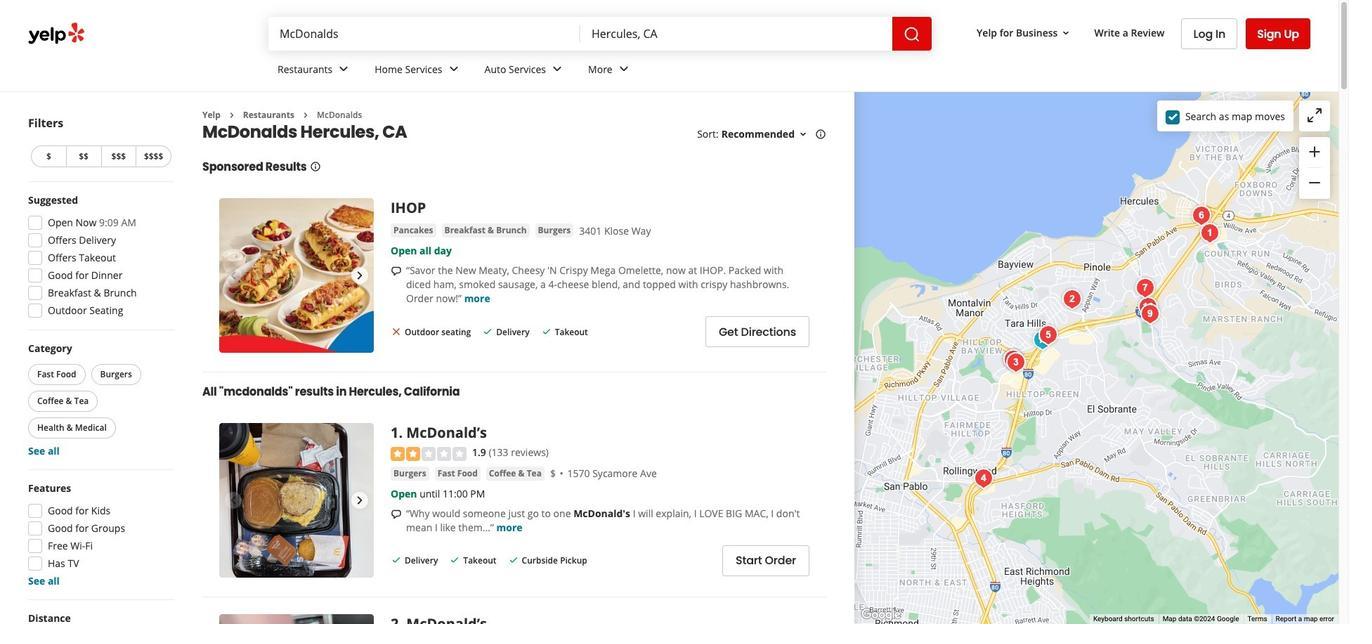 Task type: vqa. For each thing, say whether or not it's contained in the screenshot.
responds in about 10 minutes at the bottom left
no



Task type: describe. For each thing, give the bounding box(es) containing it.
1.9 star rating image
[[391, 447, 467, 461]]

search image
[[904, 26, 921, 43]]

1 16 chevron right v2 image from the left
[[226, 110, 238, 121]]

2 vertical spatial mcdonald's image
[[970, 464, 998, 492]]

five guys image
[[1134, 293, 1162, 321]]

in-n-out burger image
[[1035, 321, 1063, 349]]

none field address, neighborhood, city, state or zip
[[581, 17, 893, 51]]

things to do, nail salons, plumbers search field
[[269, 17, 581, 51]]

map region
[[855, 92, 1339, 624]]

2 24 chevron down v2 image from the left
[[549, 61, 566, 78]]

next image for previous icon 16 speech v2 icon
[[352, 267, 368, 284]]

the habit burger grill image
[[1132, 274, 1160, 302]]

ihop image
[[999, 346, 1027, 374]]

16 chevron down v2 image
[[798, 129, 809, 140]]

1 vertical spatial mcdonald's image
[[1002, 348, 1030, 376]]

16 checkmark v2 image for previous icon 16 speech v2 icon 'slideshow' element
[[482, 326, 494, 337]]

none field 'things to do, nail salons, plumbers'
[[269, 17, 581, 51]]

2 24 chevron down v2 image from the left
[[616, 61, 633, 78]]



Task type: locate. For each thing, give the bounding box(es) containing it.
16 speech v2 image
[[391, 266, 402, 277], [391, 509, 402, 520]]

0 vertical spatial mcdonald's image
[[1058, 285, 1087, 313]]

1 16 checkmark v2 image from the left
[[391, 555, 402, 566]]

slideshow element for previous icon 16 speech v2 icon
[[219, 199, 374, 353]]

1 none field from the left
[[269, 17, 581, 51]]

None field
[[269, 17, 581, 51], [581, 17, 893, 51]]

zoom in image
[[1307, 143, 1324, 160]]

address, neighborhood, city, state or zip search field
[[581, 17, 893, 51]]

zoom out image
[[1307, 174, 1324, 191]]

0 horizontal spatial 24 chevron down v2 image
[[445, 61, 462, 78]]

1 16 speech v2 image from the top
[[391, 266, 402, 277]]

16 checkmark v2 image
[[391, 555, 402, 566], [508, 555, 519, 566]]

previous image
[[225, 492, 242, 509]]

16 checkmark v2 image for 'slideshow' element for previous image's 16 speech v2 icon
[[449, 555, 461, 566]]

applebee's grill + bar image
[[1029, 326, 1057, 354]]

16 info v2 image
[[310, 161, 321, 172]]

24 chevron down v2 image
[[445, 61, 462, 78], [549, 61, 566, 78]]

next image
[[352, 267, 368, 284], [352, 492, 368, 509]]

1 horizontal spatial 16 chevron right v2 image
[[300, 110, 311, 121]]

1 horizontal spatial 16 checkmark v2 image
[[482, 326, 494, 337]]

16 chevron right v2 image
[[226, 110, 238, 121], [300, 110, 311, 121]]

24 chevron down v2 image
[[336, 61, 352, 78], [616, 61, 633, 78]]

next image for previous image's 16 speech v2 icon
[[352, 492, 368, 509]]

16 info v2 image
[[816, 129, 827, 140]]

0 vertical spatial slideshow element
[[219, 199, 374, 353]]

1 next image from the top
[[352, 267, 368, 284]]

slideshow element
[[219, 199, 374, 353], [219, 424, 374, 578]]

expand map image
[[1307, 107, 1324, 124]]

mcdonald's image
[[1196, 219, 1224, 247]]

0 horizontal spatial 16 chevron right v2 image
[[226, 110, 238, 121]]

2 horizontal spatial mcdonald's image
[[1058, 285, 1087, 313]]

1 24 chevron down v2 image from the left
[[336, 61, 352, 78]]

previous image
[[225, 267, 242, 284]]

None search field
[[269, 17, 932, 51]]

2 horizontal spatial 16 checkmark v2 image
[[541, 326, 552, 337]]

jack in the box image
[[1188, 201, 1216, 230]]

0 vertical spatial next image
[[352, 267, 368, 284]]

16 chevron down v2 image
[[1061, 27, 1072, 39]]

1 horizontal spatial 24 chevron down v2 image
[[549, 61, 566, 78]]

1 horizontal spatial mcdonald's image
[[1002, 348, 1030, 376]]

16 speech v2 image down 1.9 star rating image
[[391, 509, 402, 520]]

google image
[[858, 606, 905, 624]]

slideshow element for previous image's 16 speech v2 icon
[[219, 424, 374, 578]]

2 16 speech v2 image from the top
[[391, 509, 402, 520]]

16 speech v2 image for previous icon
[[391, 266, 402, 277]]

16 close v2 image
[[391, 326, 402, 337]]

group
[[1300, 137, 1331, 199], [24, 193, 174, 322], [25, 342, 174, 458], [24, 482, 174, 588]]

16 speech v2 image up the 16 close v2 icon
[[391, 266, 402, 277]]

0 horizontal spatial mcdonald's image
[[970, 464, 998, 492]]

2 none field from the left
[[581, 17, 893, 51]]

1 horizontal spatial 16 checkmark v2 image
[[508, 555, 519, 566]]

mcdonald's image
[[1058, 285, 1087, 313], [1002, 348, 1030, 376], [970, 464, 998, 492]]

0 horizontal spatial 16 checkmark v2 image
[[449, 555, 461, 566]]

1 24 chevron down v2 image from the left
[[445, 61, 462, 78]]

1 vertical spatial next image
[[352, 492, 368, 509]]

0 horizontal spatial 24 chevron down v2 image
[[336, 61, 352, 78]]

1 slideshow element from the top
[[219, 199, 374, 353]]

business categories element
[[266, 51, 1311, 91]]

ihop image
[[999, 346, 1027, 374]]

1 vertical spatial 16 speech v2 image
[[391, 509, 402, 520]]

2 slideshow element from the top
[[219, 424, 374, 578]]

1 vertical spatial slideshow element
[[219, 424, 374, 578]]

2 16 checkmark v2 image from the left
[[508, 555, 519, 566]]

2 16 chevron right v2 image from the left
[[300, 110, 311, 121]]

2 next image from the top
[[352, 492, 368, 509]]

16 speech v2 image for previous image
[[391, 509, 402, 520]]

the original red onion image
[[1136, 300, 1165, 328]]

1 horizontal spatial 24 chevron down v2 image
[[616, 61, 633, 78]]

16 checkmark v2 image
[[482, 326, 494, 337], [541, 326, 552, 337], [449, 555, 461, 566]]

0 vertical spatial 16 speech v2 image
[[391, 266, 402, 277]]

0 horizontal spatial 16 checkmark v2 image
[[391, 555, 402, 566]]



